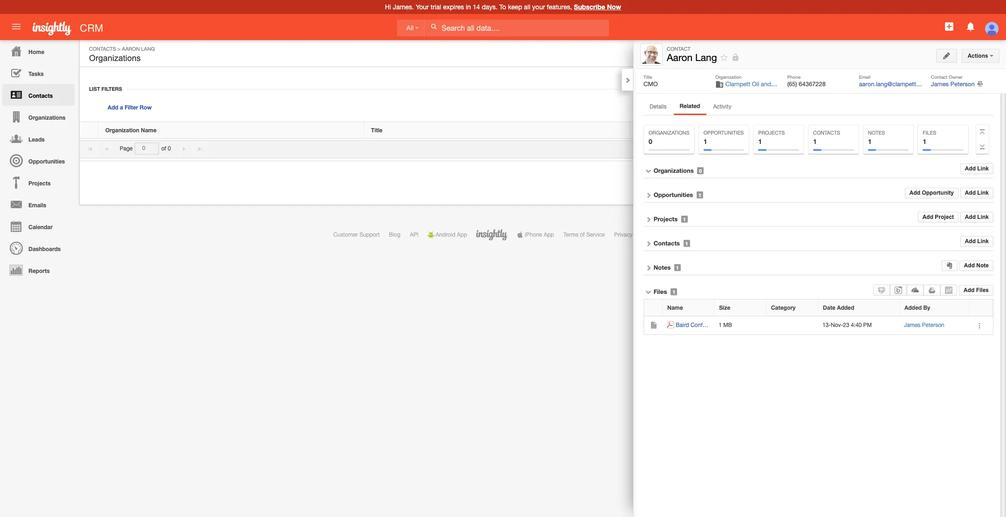 Task type: locate. For each thing, give the bounding box(es) containing it.
0 vertical spatial organization
[[715, 74, 742, 80]]

clampett
[[725, 81, 750, 88]]

1 chevron right image from the top
[[645, 216, 652, 223]]

files down note
[[976, 287, 989, 293]]

1 vertical spatial peterson
[[922, 322, 944, 328]]

0 vertical spatial projects
[[758, 130, 785, 136]]

files
[[923, 130, 936, 136], [976, 287, 989, 293], [654, 288, 667, 295]]

1 vertical spatial organizations link
[[654, 167, 694, 174]]

projects 1
[[758, 130, 785, 145]]

added right date
[[837, 304, 854, 311]]

change record owner image
[[977, 80, 983, 89]]

aaron right contact image
[[667, 52, 693, 63]]

0 horizontal spatial projects
[[28, 180, 51, 187]]

1 vertical spatial notes
[[654, 264, 671, 271]]

1 horizontal spatial name
[[667, 304, 683, 311]]

lang right the >
[[141, 46, 155, 52]]

files for files
[[654, 288, 667, 295]]

chevron right image for opportunities
[[645, 192, 652, 199]]

date
[[823, 304, 836, 311]]

added left by
[[905, 304, 922, 311]]

james peterson
[[931, 81, 975, 88], [904, 322, 944, 328]]

0 horizontal spatial contacts link
[[2, 84, 75, 106]]

link files from pandadoc to this image
[[945, 287, 953, 294]]

add left opportunity
[[910, 190, 920, 196]]

james down contact owner
[[931, 81, 949, 88]]

chevron right image down chevron down icon
[[645, 192, 652, 199]]

projects
[[758, 130, 785, 136], [28, 180, 51, 187], [654, 215, 678, 223]]

2 horizontal spatial contacts link
[[654, 240, 680, 247]]

organization
[[715, 74, 742, 80], [105, 127, 139, 134]]

title inside title cmo
[[644, 74, 652, 80]]

calendar link
[[2, 215, 75, 237]]

chevron right image left notes link
[[645, 265, 652, 271]]

0 horizontal spatial lang
[[141, 46, 155, 52]]

opportunities 1
[[704, 130, 744, 145]]

chevron down image
[[645, 289, 652, 295]]

trial
[[431, 3, 441, 11]]

list filters
[[89, 86, 122, 92]]

row
[[80, 122, 982, 139], [644, 300, 993, 316], [644, 316, 993, 335]]

0 horizontal spatial notes
[[654, 264, 671, 271]]

1 horizontal spatial files
[[923, 130, 936, 136]]

0 horizontal spatial of
[[161, 145, 166, 152]]

add right link files from pandadoc to this icon
[[964, 287, 975, 293]]

opportunities link
[[2, 150, 75, 171], [654, 191, 693, 199]]

organization name
[[105, 127, 157, 134]]

0
[[649, 137, 652, 145], [168, 145, 171, 152], [699, 168, 702, 174]]

phone (65) 64367228
[[787, 74, 826, 88]]

navigation containing home
[[0, 40, 75, 281]]

baird conference presentation_vf.pdf
[[676, 322, 770, 328]]

of 0
[[161, 145, 171, 152]]

0 inside organizations 0
[[649, 137, 652, 145]]

crm
[[80, 22, 103, 34]]

add a filter row link
[[108, 104, 152, 111]]

organization up page
[[105, 127, 139, 134]]

link
[[946, 50, 958, 57], [903, 127, 914, 134], [977, 165, 989, 172], [977, 190, 989, 196], [977, 214, 989, 220], [977, 238, 989, 245]]

0 vertical spatial title
[[644, 74, 652, 80]]

contacts link up notes link
[[654, 240, 680, 247]]

baird conference presentation_vf.pdf link
[[676, 322, 770, 328]]

organizations link
[[2, 106, 75, 128], [654, 167, 694, 174]]

james.
[[393, 3, 414, 11]]

1 vertical spatial opportunities link
[[654, 191, 693, 199]]

row
[[140, 104, 152, 111]]

name down row
[[141, 127, 157, 134]]

0 horizontal spatial app
[[457, 232, 467, 238]]

1 inside files 1
[[923, 137, 926, 145]]

add up contact owner
[[934, 50, 945, 57]]

features,
[[547, 3, 572, 11]]

2 chevron right image from the top
[[645, 240, 652, 247]]

app for android app
[[457, 232, 467, 238]]

0 horizontal spatial name
[[141, 127, 157, 134]]

peterson down owner
[[951, 81, 975, 88]]

1 horizontal spatial notes
[[868, 130, 885, 136]]

0 horizontal spatial aaron
[[122, 46, 140, 52]]

all
[[524, 3, 530, 11]]

0 vertical spatial opportunities link
[[2, 150, 75, 171]]

organization up clampett
[[715, 74, 742, 80]]

files 1
[[923, 130, 936, 145]]

2 horizontal spatial files
[[976, 287, 989, 293]]

2 vertical spatial projects
[[654, 215, 678, 223]]

0 vertical spatial organizations link
[[2, 106, 75, 128]]

mb
[[723, 322, 732, 328]]

1 horizontal spatial projects link
[[654, 215, 678, 223]]

link files from microsoft onedrive to this image
[[912, 287, 919, 294]]

row containing organization name
[[80, 122, 982, 139]]

1 vertical spatial title
[[371, 127, 383, 134]]

blog
[[389, 232, 400, 238]]

add link button right project
[[960, 212, 994, 223]]

expires
[[443, 3, 464, 11]]

add link right project
[[965, 214, 989, 220]]

add for "add link" button on the right of project
[[965, 214, 976, 220]]

0 vertical spatial peterson
[[951, 81, 975, 88]]

add link up add note
[[965, 238, 989, 245]]

activity link
[[707, 101, 737, 115]]

0 horizontal spatial 0
[[168, 145, 171, 152]]

now
[[607, 3, 621, 11]]

0 for of 0
[[168, 145, 171, 152]]

notes up files link
[[654, 264, 671, 271]]

james for the bottom james peterson 'link'
[[904, 322, 921, 328]]

0 vertical spatial name
[[141, 127, 157, 134]]

0 vertical spatial james peterson link
[[931, 81, 975, 88]]

contact
[[667, 46, 691, 52], [931, 74, 948, 80]]

iphone app link
[[517, 232, 554, 238]]

add
[[934, 50, 945, 57], [108, 104, 118, 111], [965, 165, 976, 172], [910, 190, 920, 196], [965, 190, 976, 196], [923, 214, 933, 220], [965, 214, 976, 220], [965, 238, 976, 245], [964, 262, 975, 269], [964, 287, 975, 293]]

app right android
[[457, 232, 467, 238]]

chevron right image left title cmo
[[624, 77, 631, 83]]

contacts
[[89, 46, 116, 52], [28, 92, 53, 99], [813, 130, 840, 136], [654, 240, 680, 247]]

policy
[[634, 232, 649, 238]]

chevron right image
[[624, 77, 631, 83], [645, 192, 652, 199], [645, 265, 652, 271]]

chevron right image up policy
[[645, 216, 652, 223]]

clampett oil and gas, singapore link
[[725, 81, 815, 88]]

chevron right image
[[645, 216, 652, 223], [645, 240, 652, 247]]

1 vertical spatial projects link
[[654, 215, 678, 223]]

api link
[[410, 232, 419, 238]]

customer support link
[[333, 232, 380, 238]]

0 vertical spatial opportunities
[[704, 130, 744, 136]]

james peterson link down owner
[[931, 81, 975, 88]]

organizations link up leads
[[2, 106, 75, 128]]

add link button
[[928, 47, 964, 61], [960, 164, 994, 174], [960, 188, 994, 199], [960, 212, 994, 223], [960, 236, 994, 247]]

0 horizontal spatial contact
[[667, 46, 691, 52]]

files inside button
[[976, 287, 989, 293]]

0 vertical spatial notes
[[868, 130, 885, 136]]

name up baird at the bottom of page
[[667, 304, 683, 311]]

by
[[923, 304, 930, 311]]

1 vertical spatial contact
[[931, 74, 948, 80]]

files right chevron down image
[[654, 288, 667, 295]]

add link
[[934, 50, 958, 57], [965, 165, 989, 172], [965, 190, 989, 196], [965, 214, 989, 220], [965, 238, 989, 245]]

1 horizontal spatial james
[[931, 81, 949, 88]]

details down details link
[[637, 127, 655, 134]]

chevron right image for notes
[[645, 265, 652, 271]]

row containing name
[[644, 300, 993, 316]]

add left a
[[108, 104, 118, 111]]

email
[[859, 74, 871, 80]]

1 app from the left
[[457, 232, 467, 238]]

james peterson down by
[[904, 322, 944, 328]]

row containing baird conference presentation_vf.pdf
[[644, 316, 993, 335]]

2 horizontal spatial projects
[[758, 130, 785, 136]]

1 vertical spatial contacts link
[[2, 84, 75, 106]]

2 vertical spatial contacts link
[[654, 240, 680, 247]]

1 horizontal spatial aaron
[[667, 52, 693, 63]]

1 horizontal spatial contact
[[931, 74, 948, 80]]

privacy policy
[[614, 232, 649, 238]]

0 vertical spatial contacts link
[[89, 46, 116, 52]]

column header
[[80, 122, 98, 139]]

add down display
[[965, 165, 976, 172]]

add left project
[[923, 214, 933, 220]]

1 horizontal spatial added
[[905, 304, 922, 311]]

0 vertical spatial projects link
[[2, 171, 75, 193]]

1 horizontal spatial organization
[[715, 74, 742, 80]]

related link
[[674, 101, 706, 114]]

add up add note
[[965, 238, 976, 245]]

emails link
[[2, 193, 75, 215]]

0 vertical spatial chevron right image
[[645, 216, 652, 223]]

1 horizontal spatial peterson
[[951, 81, 975, 88]]

aaron right the >
[[122, 46, 140, 52]]

white image
[[430, 23, 437, 30]]

0 vertical spatial details
[[650, 103, 667, 110]]

contact right contact image
[[667, 46, 691, 52]]

chevron right image down policy
[[645, 240, 652, 247]]

files up no
[[923, 130, 936, 136]]

add link right opportunity
[[965, 190, 989, 196]]

1 horizontal spatial contacts link
[[89, 46, 116, 52]]

no items to display
[[926, 145, 974, 152]]

james peterson down owner
[[931, 81, 975, 88]]

contacts > aaron lang organizations
[[89, 46, 155, 63]]

0 horizontal spatial peterson
[[922, 322, 944, 328]]

dashboards link
[[2, 237, 75, 259]]

add project link
[[918, 212, 959, 223]]

peterson down by
[[922, 322, 944, 328]]

add for "add link" button to the right of opportunity
[[965, 190, 976, 196]]

calendar
[[28, 224, 53, 231]]

1 vertical spatial opportunities
[[28, 158, 65, 165]]

leads link
[[2, 128, 75, 150]]

aaron
[[122, 46, 140, 52], [667, 52, 693, 63]]

0 vertical spatial contact
[[667, 46, 691, 52]]

0 vertical spatial james
[[931, 81, 949, 88]]

add right project
[[965, 214, 976, 220]]

email aaron.lang@clampett.com
[[859, 74, 930, 88]]

0 horizontal spatial title
[[371, 127, 383, 134]]

1 vertical spatial james
[[904, 322, 921, 328]]

1 horizontal spatial title
[[644, 74, 652, 80]]

1 horizontal spatial 0
[[649, 137, 652, 145]]

note
[[976, 262, 989, 269]]

1 vertical spatial chevron right image
[[645, 240, 652, 247]]

1 vertical spatial name
[[667, 304, 683, 311]]

cell
[[766, 316, 818, 335]]

details down "cmo"
[[650, 103, 667, 110]]

notes for notes
[[654, 264, 671, 271]]

1 vertical spatial organization
[[105, 127, 139, 134]]

android
[[436, 232, 455, 238]]

1 vertical spatial james peterson link
[[904, 322, 944, 328]]

1 horizontal spatial app
[[544, 232, 554, 238]]

organizations right chevron down icon
[[654, 167, 694, 174]]

of right page
[[161, 145, 166, 152]]

0 horizontal spatial projects link
[[2, 171, 75, 193]]

app right iphone
[[544, 232, 554, 238]]

1 inside contacts 1
[[813, 137, 817, 145]]

contacts link left the >
[[89, 46, 116, 52]]

lang left follow icon
[[695, 52, 717, 63]]

add link up contact owner
[[934, 50, 958, 57]]

0 horizontal spatial james
[[904, 322, 921, 328]]

add a filter row
[[108, 104, 152, 111]]

64367228
[[799, 81, 826, 88]]

record permissions image
[[731, 52, 740, 63]]

home link
[[2, 40, 75, 62]]

2 vertical spatial chevron right image
[[645, 265, 652, 271]]

james down added by
[[904, 322, 921, 328]]

contact left owner
[[931, 74, 948, 80]]

of
[[161, 145, 166, 152], [580, 232, 585, 238]]

1 horizontal spatial of
[[580, 232, 585, 238]]

0 horizontal spatial added
[[837, 304, 854, 311]]

add for "add a filter row" link
[[108, 104, 118, 111]]

0 horizontal spatial files
[[654, 288, 667, 295]]

iphone
[[525, 232, 542, 238]]

notifications image
[[965, 21, 976, 32]]

add for add note link
[[964, 262, 975, 269]]

1 vertical spatial james peterson
[[904, 322, 944, 328]]

0 vertical spatial of
[[161, 145, 166, 152]]

1 mb cell
[[715, 316, 766, 335]]

owner
[[949, 74, 963, 80]]

of right terms
[[580, 232, 585, 238]]

contact owner
[[931, 74, 963, 80]]

aaron inside contacts > aaron lang organizations
[[122, 46, 140, 52]]

baird conference presentation_vf.pdf cell
[[663, 316, 770, 335]]

leads
[[28, 136, 45, 143]]

organizations inside contacts > aaron lang organizations
[[89, 54, 141, 63]]

navigation
[[0, 40, 75, 281]]

keep
[[508, 3, 522, 11]]

lang
[[141, 46, 155, 52], [695, 52, 717, 63]]

notes left the link created
[[868, 130, 885, 136]]

organization for organization
[[715, 74, 742, 80]]

1 vertical spatial chevron right image
[[645, 192, 652, 199]]

terms
[[563, 232, 578, 238]]

aaron.lang@clampett.com
[[859, 81, 930, 88]]

james peterson link down by
[[904, 322, 944, 328]]

organizations down the >
[[89, 54, 141, 63]]

1 horizontal spatial projects
[[654, 215, 678, 223]]

singapore
[[787, 81, 815, 88]]

subscribe
[[574, 3, 605, 11]]

add right opportunity
[[965, 190, 976, 196]]

contacts link down tasks
[[2, 84, 75, 106]]

organizations link right chevron down icon
[[654, 167, 694, 174]]

add link button up add note
[[960, 236, 994, 247]]

1 added from the left
[[837, 304, 854, 311]]

0 horizontal spatial organization
[[105, 127, 139, 134]]

add left note
[[964, 262, 975, 269]]

1 vertical spatial projects
[[28, 180, 51, 187]]

title
[[644, 74, 652, 80], [371, 127, 383, 134]]

terms of service
[[563, 232, 605, 238]]

2 vertical spatial opportunities
[[654, 191, 693, 199]]

2 app from the left
[[544, 232, 554, 238]]



Task type: vqa. For each thing, say whether or not it's contained in the screenshot.
leftmost Opportunities link
yes



Task type: describe. For each thing, give the bounding box(es) containing it.
activity
[[713, 103, 731, 110]]

james for the topmost james peterson 'link'
[[931, 81, 949, 88]]

0 for organizations 0
[[649, 137, 652, 145]]

service
[[586, 232, 605, 238]]

organizations up leads 'link'
[[28, 114, 65, 121]]

0 vertical spatial chevron right image
[[624, 77, 631, 83]]

23
[[843, 322, 849, 328]]

add files button
[[959, 285, 994, 296]]

filters
[[101, 86, 122, 92]]

1 inside "opportunities 1"
[[704, 137, 707, 145]]

0 vertical spatial james peterson
[[931, 81, 975, 88]]

category
[[771, 304, 796, 311]]

pm
[[863, 322, 872, 328]]

chevron down image
[[645, 168, 652, 174]]

1 horizontal spatial organizations link
[[654, 167, 694, 174]]

android app
[[436, 232, 467, 238]]

organization for organization name
[[105, 127, 139, 134]]

1 horizontal spatial opportunities
[[654, 191, 693, 199]]

hi
[[385, 3, 391, 11]]

aaron.lang@clampett.com link
[[859, 81, 930, 88]]

0 horizontal spatial opportunities link
[[2, 150, 75, 171]]

add link down display
[[965, 165, 989, 172]]

list
[[89, 86, 100, 92]]

created
[[915, 127, 937, 134]]

add opportunity link
[[905, 188, 959, 199]]

0 horizontal spatial opportunities
[[28, 158, 65, 165]]

tasks link
[[2, 62, 75, 84]]

actions button
[[962, 49, 1000, 63]]

link files from google drive to this image
[[928, 287, 936, 294]]

project
[[935, 214, 954, 220]]

1 vertical spatial of
[[580, 232, 585, 238]]

no
[[926, 145, 933, 152]]

chevron right image for projects
[[645, 216, 652, 223]]

4:40
[[851, 322, 862, 328]]

organizations 0
[[649, 130, 690, 145]]

2 added from the left
[[905, 304, 922, 311]]

link files from dropbox to this image
[[878, 287, 886, 294]]

to
[[499, 3, 506, 11]]

contacts inside contacts > aaron lang organizations
[[89, 46, 116, 52]]

page
[[120, 145, 133, 152]]

dashboards
[[28, 246, 61, 253]]

reports
[[28, 267, 50, 274]]

iphone app
[[525, 232, 554, 238]]

files for files 1
[[923, 130, 936, 136]]

aaron lang
[[667, 52, 717, 63]]

customer support
[[333, 232, 380, 238]]

1 vertical spatial details
[[637, 127, 655, 134]]

a
[[120, 104, 123, 111]]

to
[[950, 145, 955, 152]]

add link button down display
[[960, 164, 994, 174]]

title for title
[[371, 127, 383, 134]]

subscribe now link
[[574, 3, 621, 11]]

presentation_vf.pdf
[[721, 322, 770, 328]]

contacts 1
[[813, 130, 840, 145]]

size
[[719, 304, 730, 311]]

13-nov-23 4:40 pm cell
[[818, 316, 900, 335]]

1 inside projects 1
[[758, 137, 762, 145]]

related
[[680, 103, 700, 110]]

add opportunity
[[910, 190, 954, 196]]

baird
[[676, 322, 689, 328]]

link created
[[903, 127, 937, 134]]

contact for contact owner
[[931, 74, 948, 80]]

chevron right image for contacts
[[645, 240, 652, 247]]

add for add project link
[[923, 214, 933, 220]]

organizations down details link
[[649, 130, 690, 136]]

display
[[956, 145, 974, 152]]

contact image
[[642, 45, 661, 64]]

1 horizontal spatial lang
[[695, 52, 717, 63]]

2 horizontal spatial 0
[[699, 168, 702, 174]]

clampett oil and gas, singapore
[[725, 81, 815, 88]]

title cmo
[[644, 74, 658, 88]]

and
[[761, 81, 771, 88]]

add project
[[923, 214, 954, 220]]

hi james. your trial expires in 14 days. to keep all your features, subscribe now
[[385, 3, 621, 11]]

add for "add link" button below display
[[965, 165, 976, 172]]

support
[[359, 232, 380, 238]]

privacy
[[614, 232, 633, 238]]

add note link
[[959, 261, 994, 271]]

add files
[[964, 287, 989, 293]]

privacy policy link
[[614, 232, 649, 238]]

add note
[[964, 262, 989, 269]]

filter
[[125, 104, 138, 111]]

aaron lang link
[[122, 46, 155, 52]]

tasks
[[28, 70, 44, 77]]

add for add files button
[[964, 287, 975, 293]]

link files from box to this image
[[895, 287, 902, 294]]

add for "add link" button over add note
[[965, 238, 976, 245]]

evernote image
[[946, 262, 953, 269]]

0 horizontal spatial organizations link
[[2, 106, 75, 128]]

actions
[[968, 53, 990, 59]]

follow image
[[720, 53, 729, 62]]

1 horizontal spatial opportunities link
[[654, 191, 693, 199]]

(65)
[[787, 81, 797, 88]]

emails
[[28, 202, 46, 209]]

add for "add link" button on top of contact owner
[[934, 50, 945, 57]]

home
[[28, 48, 44, 55]]

lang inside contacts > aaron lang organizations
[[141, 46, 155, 52]]

2 horizontal spatial opportunities
[[704, 130, 744, 136]]

app for iphone app
[[544, 232, 554, 238]]

android app link
[[428, 232, 467, 238]]

api
[[410, 232, 419, 238]]

conference
[[691, 322, 719, 328]]

notes for notes 1
[[868, 130, 885, 136]]

terms of service link
[[563, 232, 605, 238]]

oil
[[752, 81, 759, 88]]

gas,
[[773, 81, 785, 88]]

>
[[117, 46, 121, 52]]

add link button right opportunity
[[960, 188, 994, 199]]

blog link
[[389, 232, 400, 238]]

customer
[[333, 232, 358, 238]]

1 inside cell
[[719, 322, 722, 328]]

1 inside notes 1
[[868, 137, 872, 145]]

cmo
[[644, 81, 658, 88]]

notes link
[[654, 264, 671, 271]]

13-
[[823, 322, 831, 328]]

add link button up contact owner
[[928, 47, 964, 61]]

notes 1
[[868, 130, 885, 145]]

add for add opportunity link
[[910, 190, 920, 196]]

date added
[[823, 304, 854, 311]]

Search all data.... text field
[[425, 20, 609, 36]]

title for title cmo
[[644, 74, 652, 80]]

your
[[416, 3, 429, 11]]

all
[[406, 24, 414, 32]]

contact for contact
[[667, 46, 691, 52]]



